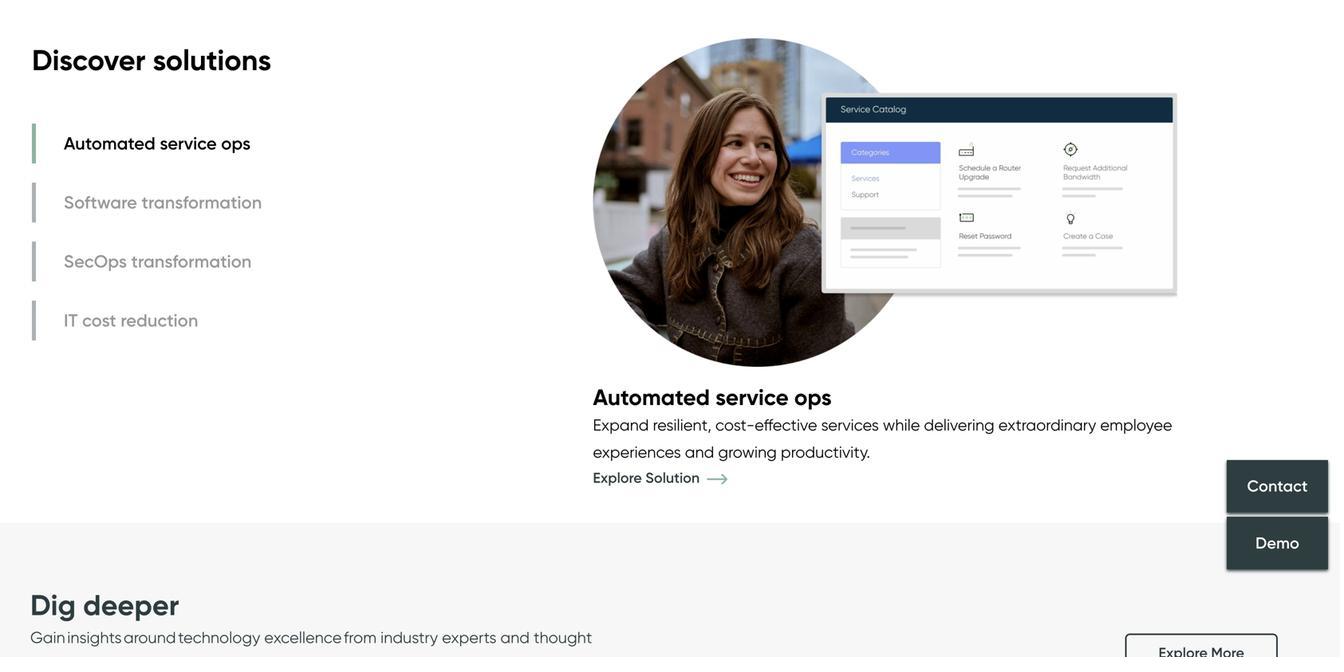 Task type: vqa. For each thing, say whether or not it's contained in the screenshot.
lists
no



Task type: locate. For each thing, give the bounding box(es) containing it.
demo
[[1256, 533, 1300, 553]]

transformation down software transformation
[[131, 251, 252, 272]]

1 vertical spatial and
[[501, 628, 530, 648]]

solutions
[[153, 42, 271, 78]]

0 horizontal spatial and
[[501, 628, 530, 648]]

contact
[[1248, 476, 1308, 496]]

dig deeper gain insights around technology excellence from industry experts and thought leaders.
[[30, 588, 592, 657]]

transformation
[[142, 191, 262, 213], [131, 251, 252, 272]]

explore solution
[[593, 469, 704, 487]]

excellence from
[[264, 628, 377, 648]]

and down resilient,
[[685, 443, 714, 462]]

deeper
[[83, 588, 179, 623]]

0 vertical spatial service
[[160, 132, 217, 154]]

transformation up secops transformation
[[142, 191, 262, 213]]

1 horizontal spatial service
[[716, 383, 789, 411]]

1 horizontal spatial automated
[[593, 383, 710, 411]]

0 vertical spatial automated
[[64, 132, 156, 154]]

service up software transformation
[[160, 132, 217, 154]]

it cost reduction
[[64, 310, 198, 331]]

service for automated service ops
[[160, 132, 217, 154]]

it
[[64, 310, 78, 331]]

productivity.
[[781, 443, 870, 462]]

and inside automated service ops expand resilient, cost-effective services while delivering extraordinary employee experiences and growing productivity.
[[685, 443, 714, 462]]

automated inside automated service ops expand resilient, cost-effective services while delivering extraordinary employee experiences and growing productivity.
[[593, 383, 710, 411]]

0 horizontal spatial automated
[[64, 132, 156, 154]]

service
[[160, 132, 217, 154], [716, 383, 789, 411]]

solution
[[646, 469, 700, 487]]

ops for automated service ops
[[221, 132, 251, 154]]

automated service ops link
[[32, 124, 266, 163]]

1 horizontal spatial and
[[685, 443, 714, 462]]

0 vertical spatial and
[[685, 443, 714, 462]]

0 horizontal spatial service
[[160, 132, 217, 154]]

service for automated service ops expand resilient, cost-effective services while delivering extraordinary employee experiences and growing productivity.
[[716, 383, 789, 411]]

1 vertical spatial transformation
[[131, 251, 252, 272]]

automated for automated service ops
[[64, 132, 156, 154]]

while
[[883, 416, 920, 435]]

transformation for secops transformation
[[131, 251, 252, 272]]

0 vertical spatial ops
[[221, 132, 251, 154]]

ops
[[221, 132, 251, 154], [794, 383, 832, 411]]

and inside the dig deeper gain insights around technology excellence from industry experts and thought leaders.
[[501, 628, 530, 648]]

service inside automated service ops expand resilient, cost-effective services while delivering extraordinary employee experiences and growing productivity.
[[716, 383, 789, 411]]

cost
[[82, 310, 116, 331]]

ops inside automated service ops expand resilient, cost-effective services while delivering extraordinary employee experiences and growing productivity.
[[794, 383, 832, 411]]

automated up software
[[64, 132, 156, 154]]

automated
[[64, 132, 156, 154], [593, 383, 710, 411]]

0 horizontal spatial ops
[[221, 132, 251, 154]]

industry
[[381, 628, 438, 648]]

demo link
[[1227, 517, 1329, 570]]

service up cost-
[[716, 383, 789, 411]]

1 vertical spatial ops
[[794, 383, 832, 411]]

1 horizontal spatial ops
[[794, 383, 832, 411]]

1 vertical spatial service
[[716, 383, 789, 411]]

software transformation
[[64, 191, 262, 213]]

1 vertical spatial automated
[[593, 383, 710, 411]]

0 vertical spatial transformation
[[142, 191, 262, 213]]

discover solutions
[[32, 42, 271, 78]]

secops transformation
[[64, 251, 252, 272]]

automated up expand
[[593, 383, 710, 411]]

and right experts
[[501, 628, 530, 648]]

and
[[685, 443, 714, 462], [501, 628, 530, 648]]



Task type: describe. For each thing, give the bounding box(es) containing it.
extraordinary
[[999, 416, 1097, 435]]

reduction
[[121, 310, 198, 331]]

discover
[[32, 42, 146, 78]]

thought
[[534, 628, 592, 648]]

resilient, cost-effective services boost productivity image
[[593, 22, 1178, 383]]

delivering
[[924, 416, 995, 435]]

employee
[[1101, 416, 1173, 435]]

software transformation link
[[32, 183, 266, 222]]

contact link
[[1227, 460, 1329, 513]]

transformation for software transformation
[[142, 191, 262, 213]]

explore solution link
[[593, 469, 751, 487]]

explore
[[593, 469, 642, 487]]

leaders.
[[30, 655, 88, 657]]

expand
[[593, 416, 649, 435]]

dig
[[30, 588, 76, 623]]

growing
[[718, 443, 777, 462]]

services
[[821, 416, 879, 435]]

gain insights around technology
[[30, 628, 260, 648]]

it cost reduction link
[[32, 301, 266, 341]]

software
[[64, 191, 137, 213]]

automated for automated service ops expand resilient, cost-effective services while delivering extraordinary employee experiences and growing productivity.
[[593, 383, 710, 411]]

secops transformation link
[[32, 242, 266, 282]]

resilient,
[[653, 416, 712, 435]]

automated service ops
[[64, 132, 251, 154]]

secops
[[64, 251, 127, 272]]

automated service ops expand resilient, cost-effective services while delivering extraordinary employee experiences and growing productivity.
[[593, 383, 1173, 462]]

effective
[[755, 416, 817, 435]]

ops for automated service ops expand resilient, cost-effective services while delivering extraordinary employee experiences and growing productivity.
[[794, 383, 832, 411]]

experts
[[442, 628, 497, 648]]

experiences
[[593, 443, 681, 462]]

cost-
[[716, 416, 755, 435]]



